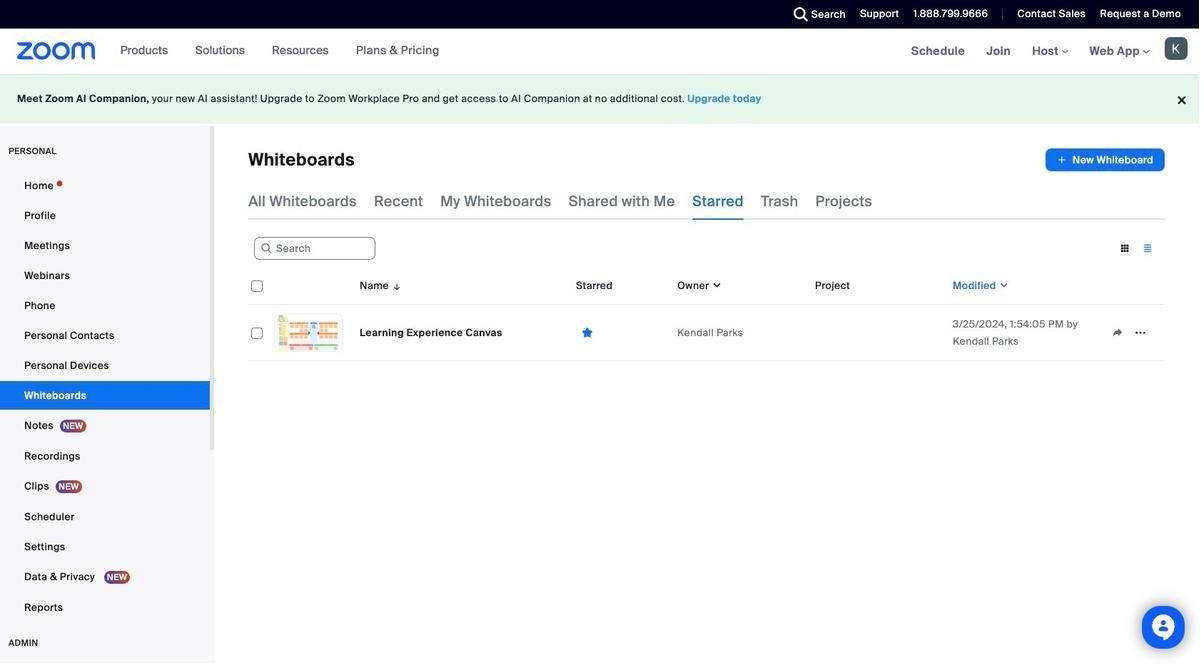 Task type: vqa. For each thing, say whether or not it's contained in the screenshot.
Reports link
no



Task type: describe. For each thing, give the bounding box(es) containing it.
list mode, selected image
[[1137, 242, 1160, 255]]

arrow down image
[[389, 277, 402, 294]]

down image
[[710, 279, 723, 293]]

grid mode, not selected image
[[1114, 242, 1137, 255]]

learning experience canvas element
[[360, 326, 503, 339]]

0 vertical spatial application
[[1046, 149, 1166, 171]]

profile picture image
[[1166, 37, 1189, 60]]

Search text field
[[254, 237, 376, 260]]

thumbnail of learning experience canvas image
[[275, 314, 342, 351]]

tabs of all whiteboard page tab list
[[249, 183, 873, 220]]

1 vertical spatial application
[[249, 267, 1166, 361]]



Task type: locate. For each thing, give the bounding box(es) containing it.
banner
[[0, 29, 1200, 75]]

click to unstar the whiteboard learning experience canvas image
[[576, 326, 599, 340]]

application
[[1046, 149, 1166, 171], [249, 267, 1166, 361]]

zoom logo image
[[17, 42, 95, 60]]

product information navigation
[[110, 29, 451, 74]]

footer
[[0, 74, 1200, 124]]

add image
[[1058, 153, 1068, 167]]

cell
[[810, 305, 948, 361]]

meetings navigation
[[901, 29, 1200, 75]]

personal menu menu
[[0, 171, 210, 624]]



